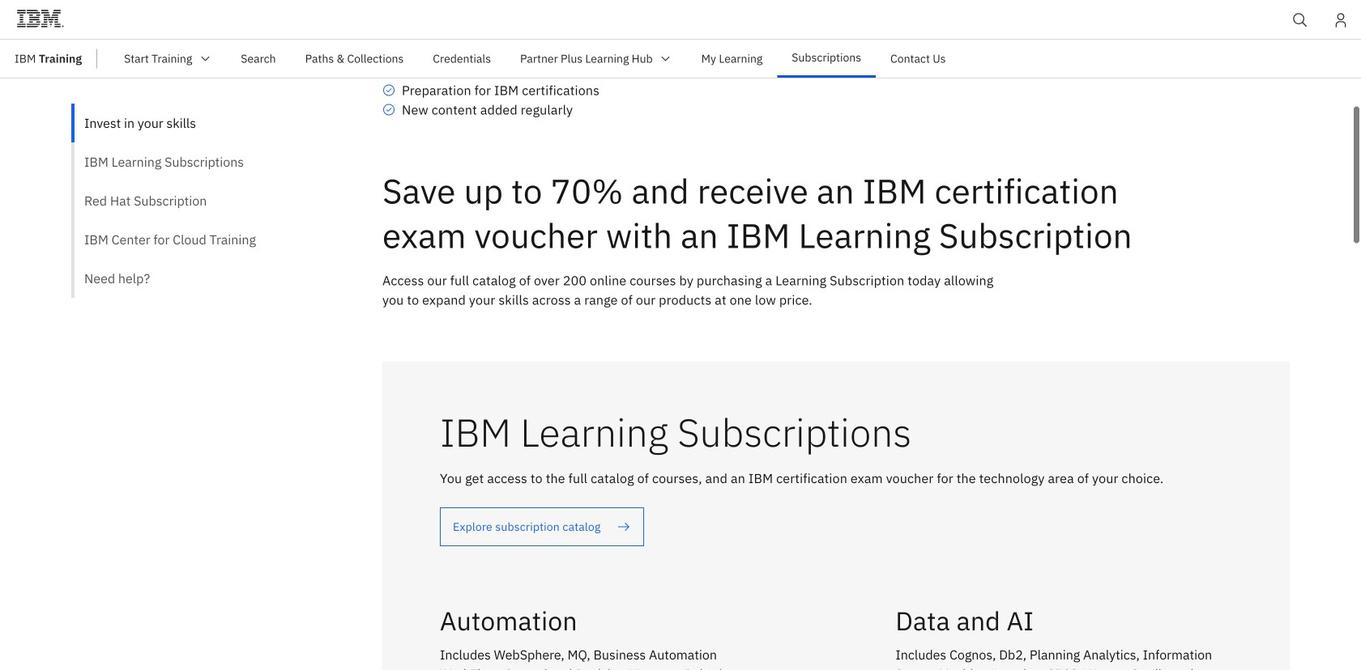 Task type: locate. For each thing, give the bounding box(es) containing it.
partner plus learning hub image
[[659, 52, 672, 65]]

ibm platform name element
[[0, 0, 1361, 46], [0, 40, 1361, 79], [109, 40, 1361, 78]]

start training image
[[199, 52, 212, 65]]

notifications image
[[1333, 12, 1349, 28]]



Task type: vqa. For each thing, say whether or not it's contained in the screenshot.
Partner Plus Learning Hub IMAGE
yes



Task type: describe. For each thing, give the bounding box(es) containing it.
search image
[[1292, 12, 1308, 28]]



